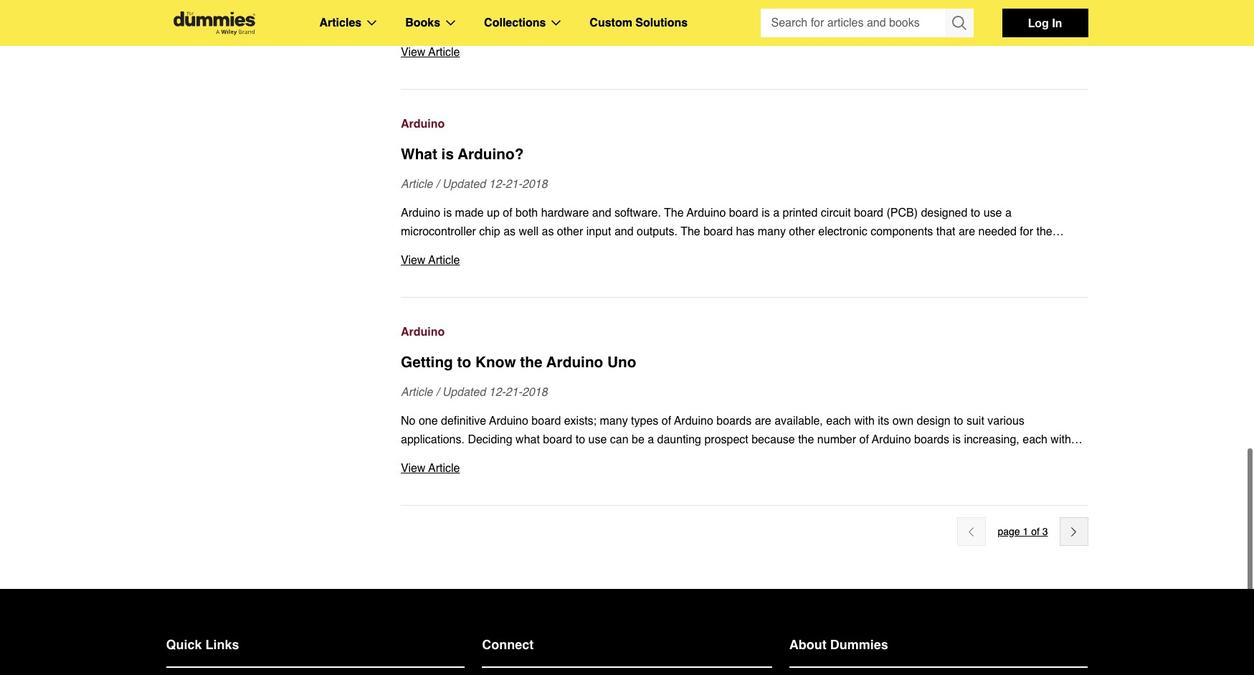 Task type: locate. For each thing, give the bounding box(es) containing it.
1 vertical spatial 12-
[[489, 386, 506, 399]]

2 vertical spatial view article link
[[401, 459, 1089, 478]]

12- down know
[[489, 386, 506, 399]]

arduino link for what is arduino?
[[401, 115, 1089, 133]]

1 2018 from the top
[[522, 178, 548, 191]]

21- down arduino?
[[506, 178, 522, 191]]

updated for is
[[443, 178, 486, 191]]

custom solutions
[[590, 17, 688, 29]]

view article link
[[401, 43, 1089, 62], [401, 251, 1089, 270], [401, 459, 1089, 478]]

2 vertical spatial view
[[401, 462, 426, 475]]

1
[[1024, 526, 1029, 537]]

2018 down the
[[522, 386, 548, 399]]

/ for getting
[[436, 386, 439, 399]]

1 / from the top
[[436, 178, 439, 191]]

1 12- from the top
[[489, 178, 506, 191]]

2 / from the top
[[436, 386, 439, 399]]

updated
[[443, 178, 486, 191], [443, 386, 486, 399]]

12- for arduino?
[[489, 178, 506, 191]]

1 vertical spatial arduino link
[[401, 323, 1089, 342]]

12- down arduino?
[[489, 178, 506, 191]]

view
[[401, 46, 426, 59], [401, 254, 426, 267], [401, 462, 426, 475]]

group
[[761, 9, 974, 37]]

1 view from the top
[[401, 46, 426, 59]]

2018 down arduino?
[[522, 178, 548, 191]]

article for third view article link from the bottom of the page
[[429, 46, 460, 59]]

1 vertical spatial article / updated 12-21-2018
[[401, 386, 548, 399]]

about
[[790, 637, 827, 652]]

article / updated 12-21-2018 for know
[[401, 386, 548, 399]]

arduino
[[401, 118, 445, 131], [401, 326, 445, 339], [547, 354, 604, 371]]

2 arduino link from the top
[[401, 323, 1089, 342]]

2 vertical spatial view article
[[401, 462, 460, 475]]

view article
[[401, 46, 460, 59], [401, 254, 460, 267], [401, 462, 460, 475]]

to
[[457, 354, 472, 371]]

2 12- from the top
[[489, 386, 506, 399]]

1 vertical spatial view article
[[401, 254, 460, 267]]

/ down what
[[436, 178, 439, 191]]

links
[[206, 637, 239, 652]]

arduino link up getting to know the arduino uno link
[[401, 323, 1089, 342]]

custom solutions link
[[590, 14, 688, 32]]

1 vertical spatial arduino
[[401, 326, 445, 339]]

1 article / updated 12-21-2018 from the top
[[401, 178, 548, 191]]

arduino right the
[[547, 354, 604, 371]]

2 updated from the top
[[443, 386, 486, 399]]

3 view from the top
[[401, 462, 426, 475]]

/
[[436, 178, 439, 191], [436, 386, 439, 399]]

quick
[[166, 637, 202, 652]]

21- down getting to know the arduino uno
[[506, 386, 522, 399]]

0 vertical spatial 2018
[[522, 178, 548, 191]]

article / updated 12-21-2018 down to
[[401, 386, 548, 399]]

12- for know
[[489, 386, 506, 399]]

arduino?
[[458, 146, 524, 163]]

article / updated 12-21-2018
[[401, 178, 548, 191], [401, 386, 548, 399]]

collections
[[484, 17, 546, 29]]

1 vertical spatial view article link
[[401, 251, 1089, 270]]

1 vertical spatial 21-
[[506, 386, 522, 399]]

0 vertical spatial article / updated 12-21-2018
[[401, 178, 548, 191]]

log
[[1029, 16, 1050, 29]]

article / updated 12-21-2018 for arduino?
[[401, 178, 548, 191]]

1 21- from the top
[[506, 178, 522, 191]]

0 vertical spatial updated
[[443, 178, 486, 191]]

1 updated from the top
[[443, 178, 486, 191]]

0 vertical spatial view
[[401, 46, 426, 59]]

open book categories image
[[446, 20, 456, 26]]

12-
[[489, 178, 506, 191], [489, 386, 506, 399]]

1 vertical spatial /
[[436, 386, 439, 399]]

2 view from the top
[[401, 254, 426, 267]]

custom
[[590, 17, 633, 29]]

0 vertical spatial 21-
[[506, 178, 522, 191]]

article / updated 12-21-2018 down what is arduino?
[[401, 178, 548, 191]]

2 21- from the top
[[506, 386, 522, 399]]

uno
[[608, 354, 637, 371]]

2 vertical spatial arduino
[[547, 354, 604, 371]]

2 article / updated 12-21-2018 from the top
[[401, 386, 548, 399]]

updated down to
[[443, 386, 486, 399]]

0 vertical spatial /
[[436, 178, 439, 191]]

1 arduino link from the top
[[401, 115, 1089, 133]]

2018 for arduino?
[[522, 178, 548, 191]]

arduino link up what is arduino? link
[[401, 115, 1089, 133]]

the
[[520, 354, 543, 371]]

1 vertical spatial 2018
[[522, 386, 548, 399]]

1 vertical spatial view
[[401, 254, 426, 267]]

0 vertical spatial view article
[[401, 46, 460, 59]]

page 1 of 3
[[998, 526, 1049, 537]]

3 view article from the top
[[401, 462, 460, 475]]

0 vertical spatial view article link
[[401, 43, 1089, 62]]

arduino for what
[[401, 118, 445, 131]]

2018
[[522, 178, 548, 191], [522, 386, 548, 399]]

0 vertical spatial 12-
[[489, 178, 506, 191]]

21-
[[506, 178, 522, 191], [506, 386, 522, 399]]

updated down what is arduino?
[[443, 178, 486, 191]]

3 view article link from the top
[[401, 459, 1089, 478]]

arduino up 'getting'
[[401, 326, 445, 339]]

/ down 'getting'
[[436, 386, 439, 399]]

1 vertical spatial updated
[[443, 386, 486, 399]]

2 view article from the top
[[401, 254, 460, 267]]

2 view article link from the top
[[401, 251, 1089, 270]]

view article link for what is arduino?
[[401, 251, 1089, 270]]

arduino link
[[401, 115, 1089, 133], [401, 323, 1089, 342]]

open article categories image
[[368, 20, 377, 26]]

article
[[429, 46, 460, 59], [401, 178, 433, 191], [429, 254, 460, 267], [401, 386, 433, 399], [429, 462, 460, 475]]

0 vertical spatial arduino
[[401, 118, 445, 131]]

2 2018 from the top
[[522, 386, 548, 399]]

0 vertical spatial arduino link
[[401, 115, 1089, 133]]

arduino up what
[[401, 118, 445, 131]]



Task type: describe. For each thing, give the bounding box(es) containing it.
article for view article link related to getting to know the arduino uno
[[429, 462, 460, 475]]

what is arduino?
[[401, 146, 524, 163]]

quick links
[[166, 637, 239, 652]]

21- for arduino?
[[506, 178, 522, 191]]

know
[[476, 354, 516, 371]]

page
[[998, 526, 1021, 537]]

Search for articles and books text field
[[761, 9, 947, 37]]

log in link
[[1003, 9, 1089, 37]]

getting to know the arduino uno link
[[401, 352, 1089, 373]]

21- for know
[[506, 386, 522, 399]]

view for what is arduino?
[[401, 254, 426, 267]]

view for getting to know the arduino uno
[[401, 462, 426, 475]]

open collections list image
[[552, 20, 561, 26]]

3
[[1043, 526, 1049, 537]]

2018 for know
[[522, 386, 548, 399]]

books
[[406, 17, 441, 29]]

view article for what
[[401, 254, 460, 267]]

what is arduino? link
[[401, 144, 1089, 165]]

arduino link for getting to know the arduino uno
[[401, 323, 1089, 342]]

is
[[442, 146, 454, 163]]

of
[[1032, 526, 1040, 537]]

1 view article from the top
[[401, 46, 460, 59]]

getting
[[401, 354, 453, 371]]

log in
[[1029, 16, 1063, 29]]

cookie consent banner dialog
[[0, 624, 1255, 675]]

getting to know the arduino uno
[[401, 354, 637, 371]]

connect
[[482, 637, 534, 652]]

page 1 of 3 button
[[998, 523, 1049, 540]]

view article for getting
[[401, 462, 460, 475]]

about dummies
[[790, 637, 889, 652]]

1 view article link from the top
[[401, 43, 1089, 62]]

articles
[[320, 17, 362, 29]]

view article link for getting to know the arduino uno
[[401, 459, 1089, 478]]

dummies
[[831, 637, 889, 652]]

what
[[401, 146, 438, 163]]

arduino for getting
[[401, 326, 445, 339]]

updated for to
[[443, 386, 486, 399]]

article for what is arduino?'s view article link
[[429, 254, 460, 267]]

solutions
[[636, 17, 688, 29]]

in
[[1053, 16, 1063, 29]]

logo image
[[166, 11, 262, 35]]

/ for what
[[436, 178, 439, 191]]



Task type: vqa. For each thing, say whether or not it's contained in the screenshot.
third JANE from the bottom
no



